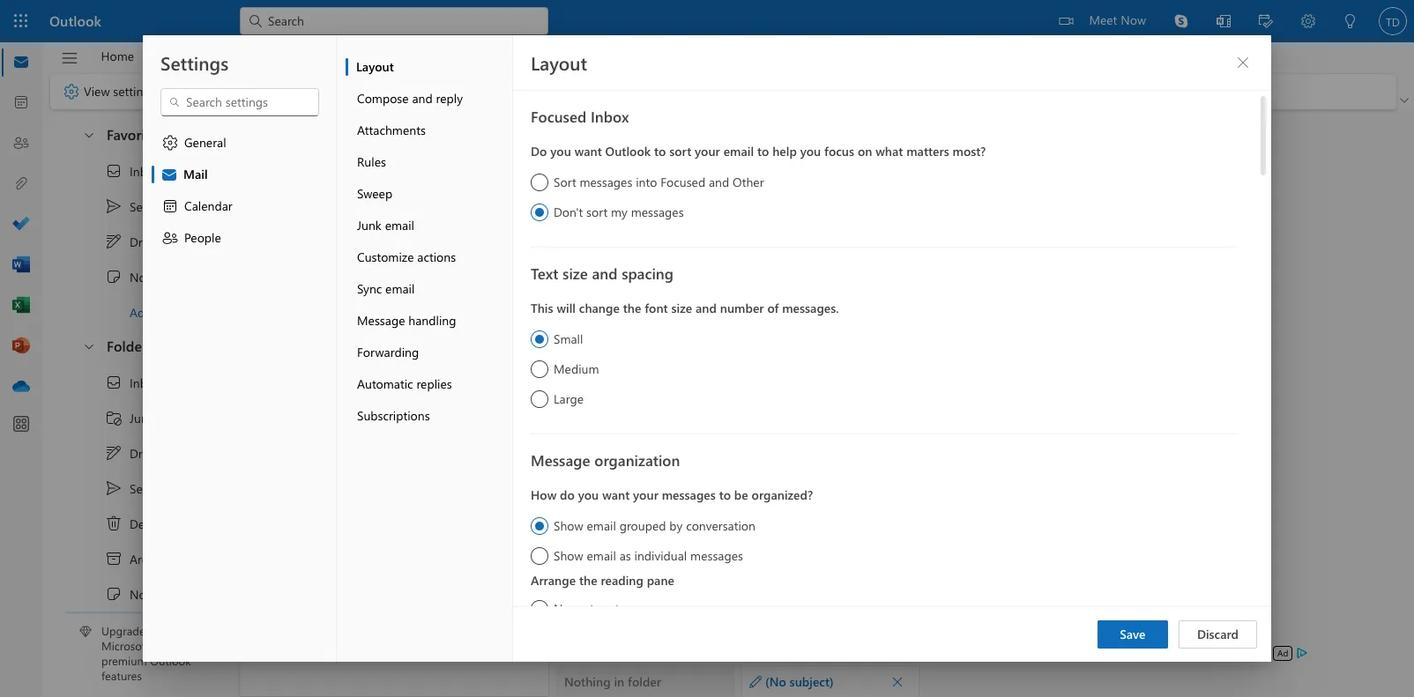Task type: locate. For each thing, give the bounding box(es) containing it.
0 horizontal spatial the
[[579, 572, 597, 589]]

2  tree item from the top
[[64, 471, 206, 506]]

 up  on the bottom of page
[[105, 374, 123, 391]]

 tree item down 
[[64, 189, 206, 224]]

discard button
[[1179, 621, 1257, 649]]

more apps image
[[12, 416, 30, 434]]

inbox up the to
[[591, 107, 629, 126]]

you inside 'how do you want your messages to be organized?' option group
[[578, 487, 599, 503]]

conversation history
[[302, 127, 436, 145]]

0 vertical spatial 
[[105, 162, 123, 180]]

0 vertical spatial show
[[554, 518, 583, 534]]

layout up focused inbox
[[531, 50, 587, 75]]

people image
[[12, 135, 30, 153]]

message inside button
[[357, 312, 405, 329]]

0 vertical spatial  drafts
[[105, 233, 162, 250]]

1 vertical spatial  button
[[885, 670, 910, 694]]

1 horizontal spatial message
[[531, 451, 590, 470]]

1 vertical spatial outlook
[[605, 143, 651, 160]]

2 sent from the top
[[130, 480, 154, 497]]

2 vertical spatial inbox
[[130, 374, 160, 391]]

items up 
[[157, 198, 187, 215]]

calendar image
[[12, 94, 30, 112]]

 inside  view settings
[[63, 83, 80, 101]]

0 horizontal spatial view
[[84, 83, 110, 99]]

your up sort messages into focused and other at the top of page
[[695, 143, 720, 160]]

 inside tree
[[105, 444, 123, 462]]

home button
[[88, 42, 147, 70]]

 down  on the bottom of page
[[105, 444, 123, 462]]

individual
[[634, 548, 687, 564]]

 sent items up the deleted
[[105, 480, 187, 497]]

Add a subject text field
[[556, 303, 1107, 332]]

1 vertical spatial 
[[105, 480, 123, 497]]

message down sync email
[[357, 312, 405, 329]]

do you want outlook to sort your email to help you focus on what matters most? option group
[[531, 138, 1238, 224]]

dialog
[[0, 0, 1414, 697]]

0 vertical spatial focused
[[531, 107, 587, 126]]

0 horizontal spatial message
[[357, 312, 405, 329]]

:
[[714, 134, 717, 150]]

 notes up add favorite tree item
[[105, 268, 162, 286]]

layout inside button
[[356, 58, 394, 75]]

focused
[[531, 107, 587, 126], [661, 174, 706, 190]]

view inside  view settings
[[84, 83, 110, 99]]

want down focused inbox
[[575, 143, 602, 160]]

large
[[554, 391, 584, 407]]

 tree item
[[64, 153, 206, 189], [64, 365, 206, 400]]

1 vertical spatial your
[[633, 487, 658, 503]]

inbox up  junk email
[[130, 374, 160, 391]]

tab list
[[87, 42, 550, 70]]

 left 
[[105, 233, 123, 250]]

0 vertical spatial 
[[105, 268, 123, 286]]

1 horizontal spatial want
[[602, 487, 630, 503]]

notes inside "favorites" tree
[[130, 268, 162, 285]]

 tree item
[[64, 189, 206, 224], [64, 471, 206, 506]]

2  sent items from the top
[[105, 480, 187, 497]]

don't
[[554, 204, 583, 220]]

show for show email as individual messages
[[554, 548, 583, 564]]

and left number
[[696, 300, 717, 317]]

 left 
[[105, 198, 123, 215]]

folders tree item
[[64, 330, 206, 365]]

 tree item
[[64, 506, 206, 541]]

1 vertical spatial 
[[105, 374, 123, 391]]

tree containing 
[[64, 365, 206, 682]]

email up customize actions
[[385, 217, 414, 234]]

your inside message organization element
[[633, 487, 658, 503]]

sent up  tree item
[[130, 480, 154, 497]]

to left the be
[[719, 487, 731, 503]]

organized?
[[752, 487, 813, 503]]

0 vertical spatial your
[[695, 143, 720, 160]]

2  from the top
[[82, 339, 96, 353]]

to right upgrade
[[148, 624, 159, 639]]

 drafts down 
[[105, 233, 162, 250]]

and left reply
[[412, 90, 433, 107]]

compose and reply
[[357, 90, 463, 107]]

options button
[[480, 42, 550, 70]]

0 horizontal spatial outlook
[[49, 11, 101, 30]]

 inside tree
[[105, 480, 123, 497]]

 notes inside "favorites" tree
[[105, 268, 162, 286]]

2  button from the top
[[73, 330, 103, 362]]

inbox left 
[[130, 163, 160, 179]]

2 notes from the top
[[130, 586, 162, 603]]

history
[[390, 127, 436, 145]]

1 vertical spatial 
[[161, 134, 179, 152]]

2 horizontal spatial outlook
[[605, 143, 651, 160]]

1 vertical spatial drafts
[[130, 445, 162, 462]]

 inbox down folders tree item
[[105, 374, 160, 391]]

arrange the reading pane option group
[[531, 568, 1238, 697]]


[[1059, 14, 1073, 28]]

 button inside folders tree item
[[73, 330, 103, 362]]

1 horizontal spatial the
[[623, 300, 641, 317]]

1 vertical spatial  tree item
[[64, 577, 206, 612]]

0 vertical spatial size
[[563, 264, 588, 283]]

outlook
[[49, 11, 101, 30], [605, 143, 651, 160], [150, 654, 191, 669]]

sync email
[[357, 280, 415, 297]]

 down  on the left
[[105, 585, 123, 603]]

Message body, press Alt+F10 to exit text field
[[567, 354, 1241, 599]]

drafts left 1
[[130, 233, 162, 250]]

0 vertical spatial inbox
[[591, 107, 629, 126]]

email inside 'button'
[[385, 280, 415, 297]]

0 vertical spatial 
[[105, 233, 123, 250]]

 inside tree
[[105, 374, 123, 391]]

inbox for 1st  tree item from the bottom of the page
[[130, 374, 160, 391]]

1 horizontal spatial 
[[161, 134, 179, 152]]

outlook right premium
[[150, 654, 191, 669]]

focused up do
[[531, 107, 587, 126]]

 left favorites
[[82, 127, 96, 142]]

favorites
[[107, 125, 164, 144]]

outlook up 
[[49, 11, 101, 30]]

 inbox down favorites tree item
[[105, 162, 160, 180]]

1 vertical spatial show
[[554, 548, 583, 564]]

0 vertical spatial junk
[[357, 217, 382, 234]]

 sent items down 
[[105, 198, 187, 215]]

sync
[[357, 280, 382, 297]]


[[160, 166, 178, 183]]

size right text
[[563, 264, 588, 283]]

outlook up into
[[605, 143, 651, 160]]

layout
[[531, 50, 587, 75], [356, 58, 394, 75]]

1  from the top
[[105, 198, 123, 215]]

messages down sort messages into focused and other at the top of page
[[631, 204, 684, 220]]

view up 
[[161, 47, 188, 64]]

 inbox inside "favorites" tree
[[105, 162, 160, 180]]

1 vertical spatial  tree item
[[64, 471, 206, 506]]

 inside "favorites" tree
[[105, 268, 123, 286]]

application
[[0, 0, 1414, 697]]

tab list containing home
[[87, 42, 550, 70]]

document containing settings
[[0, 0, 1414, 697]]

 sent items
[[105, 198, 187, 215], [105, 480, 187, 497]]

0 horizontal spatial you
[[550, 143, 571, 160]]

1 vertical spatial want
[[602, 487, 630, 503]]

items up the  deleted items
[[157, 480, 187, 497]]

number
[[720, 300, 764, 317]]

email inside button
[[385, 217, 414, 234]]

0 horizontal spatial junk
[[130, 410, 154, 426]]

 button
[[1229, 48, 1257, 77], [885, 670, 910, 694]]

excel image
[[12, 297, 30, 315]]

layout inside 'tab panel'
[[531, 50, 587, 75]]

 tree item down 
[[64, 224, 206, 259]]

1 vertical spatial notes
[[130, 586, 162, 603]]

layout tab panel
[[513, 35, 1271, 697]]

show for show email grouped by conversation
[[554, 518, 583, 534]]

1 horizontal spatial view
[[161, 47, 188, 64]]

favorite
[[155, 304, 197, 321]]

 tree item down favorites
[[64, 153, 206, 189]]

grouped
[[620, 518, 666, 534]]

2  tree item from the top
[[64, 577, 206, 612]]

be
[[734, 487, 748, 503]]

0 vertical spatial sort
[[669, 143, 691, 160]]

0 vertical spatial message
[[357, 312, 405, 329]]

1 vertical spatial sent
[[130, 480, 154, 497]]

 inside "favorites" tree
[[105, 198, 123, 215]]

 drafts inside tree
[[105, 444, 162, 462]]

to
[[654, 143, 666, 160], [757, 143, 769, 160], [719, 487, 731, 503], [148, 624, 159, 639]]

0 horizontal spatial your
[[633, 487, 658, 503]]

0 vertical spatial  inbox
[[105, 162, 160, 180]]

message up do
[[531, 451, 590, 470]]

1 horizontal spatial 
[[1236, 56, 1250, 70]]

automatic
[[357, 376, 413, 392]]

files image
[[12, 175, 30, 193]]

1 vertical spatial inbox
[[130, 163, 160, 179]]


[[82, 127, 96, 142], [82, 339, 96, 353]]

mail
[[183, 166, 208, 183]]

 tree item
[[64, 259, 206, 294], [64, 577, 206, 612]]

your up grouped
[[633, 487, 658, 503]]

inbox for 1st  tree item from the top of the page
[[130, 163, 160, 179]]

email
[[724, 143, 754, 160], [385, 217, 414, 234], [385, 280, 415, 297], [587, 518, 616, 534], [587, 548, 616, 564]]

inbox inside tree
[[130, 374, 160, 391]]

show down do
[[554, 518, 583, 534]]

0 horizontal spatial 
[[63, 83, 80, 101]]

 tree item
[[64, 224, 206, 259], [64, 436, 206, 471]]

1 vertical spatial junk
[[130, 410, 154, 426]]

0 vertical spatial  sent items
[[105, 198, 187, 215]]

to do image
[[12, 216, 30, 234]]

1  tree item from the top
[[64, 189, 206, 224]]

sort
[[669, 143, 691, 160], [586, 204, 608, 220]]

 for folders
[[82, 339, 96, 353]]

testdummy3423@outlook.com button
[[721, 134, 895, 150]]

0 vertical spatial 
[[105, 198, 123, 215]]

notes up add
[[130, 268, 162, 285]]

and inside do you want outlook to sort your email to help you focus on what matters most? option group
[[709, 174, 729, 190]]

0 vertical spatial drafts
[[130, 233, 162, 250]]

view button
[[148, 42, 201, 70]]

 for 1st  tree item from the top of the page
[[105, 162, 123, 180]]

 button inside favorites tree item
[[73, 118, 103, 151]]

0 vertical spatial sent
[[130, 198, 154, 215]]

the up newest on top
[[579, 572, 597, 589]]

0 vertical spatial  notes
[[105, 268, 162, 286]]

2 vertical spatial outlook
[[150, 654, 191, 669]]

2  drafts from the top
[[105, 444, 162, 462]]

1 drafts from the top
[[130, 233, 162, 250]]

to inside 'how do you want your messages to be organized?' option group
[[719, 487, 731, 503]]

1 notes from the top
[[130, 268, 162, 285]]

2  from the top
[[105, 444, 123, 462]]

0 vertical spatial  tree item
[[64, 259, 206, 294]]

1  from the top
[[82, 127, 96, 142]]

2  notes from the top
[[105, 585, 162, 603]]

settings tab list
[[143, 35, 337, 662]]

1 vertical spatial  button
[[73, 330, 103, 362]]

message organization element
[[531, 482, 1238, 697]]

1 vertical spatial  drafts
[[105, 444, 162, 462]]

to left help
[[757, 143, 769, 160]]

email for sync email
[[385, 280, 415, 297]]

notes
[[130, 268, 162, 285], [130, 586, 162, 603]]

view
[[161, 47, 188, 64], [84, 83, 110, 99]]

1 vertical spatial 
[[891, 676, 904, 688]]

junk inside  junk email
[[130, 410, 154, 426]]

0 vertical spatial 
[[82, 127, 96, 142]]

 down favorites tree item
[[105, 162, 123, 180]]

 drafts down  tree item
[[105, 444, 162, 462]]

1  button from the top
[[73, 118, 103, 151]]

 button left favorites
[[73, 118, 103, 151]]

email
[[157, 410, 187, 426]]

0 horizontal spatial on
[[598, 600, 612, 617]]

1 vertical spatial size
[[671, 300, 692, 317]]

0 vertical spatial notes
[[130, 268, 162, 285]]

want down message organization
[[602, 487, 630, 503]]

1 horizontal spatial layout
[[531, 50, 587, 75]]

 button left 'folders'
[[73, 330, 103, 362]]

other
[[733, 174, 764, 190]]

newest on top
[[554, 600, 634, 617]]

1 vertical spatial on
[[598, 600, 612, 617]]

0 horizontal spatial want
[[575, 143, 602, 160]]

0 vertical spatial  tree item
[[64, 153, 206, 189]]

the left font
[[623, 300, 641, 317]]

forwarding button
[[346, 337, 512, 369]]

save
[[1120, 626, 1146, 643]]

and up change
[[592, 264, 618, 283]]

1 sent from the top
[[130, 198, 154, 215]]

from
[[685, 134, 714, 150]]

reading
[[601, 572, 644, 589]]

0 vertical spatial outlook
[[49, 11, 101, 30]]

0 vertical spatial  tree item
[[64, 224, 206, 259]]

0 horizontal spatial  button
[[885, 670, 910, 694]]

junk right  on the bottom of page
[[130, 410, 154, 426]]

favorites tree item
[[64, 118, 206, 153]]

focused right into
[[661, 174, 706, 190]]

 inbox for 1st  tree item from the top of the page
[[105, 162, 160, 180]]

0 vertical spatial 
[[1236, 56, 1250, 70]]


[[161, 198, 179, 215]]

1 horizontal spatial junk
[[357, 217, 382, 234]]

inbox inside layout 'tab panel'
[[591, 107, 629, 126]]


[[161, 229, 179, 247]]

1 vertical spatial sort
[[586, 204, 608, 220]]

2 show from the top
[[554, 548, 583, 564]]

home
[[101, 47, 134, 64]]

pane
[[647, 572, 675, 589]]

1 vertical spatial  notes
[[105, 585, 162, 603]]

 notes down  tree item
[[105, 585, 162, 603]]

sort left my on the top
[[586, 204, 608, 220]]

on left top
[[598, 600, 612, 617]]

sent left 
[[130, 198, 154, 215]]

2  from the top
[[105, 374, 123, 391]]

1  drafts from the top
[[105, 233, 162, 250]]

 button
[[73, 118, 103, 151], [73, 330, 103, 362]]

0 vertical spatial  button
[[1229, 48, 1257, 77]]

1  tree item from the top
[[64, 224, 206, 259]]

to
[[587, 180, 600, 197]]

sync email button
[[346, 273, 512, 305]]

dialog containing settings
[[0, 0, 1414, 697]]

1  notes from the top
[[105, 268, 162, 286]]

message inside layout 'tab panel'
[[531, 451, 590, 470]]

 tree item down  junk email
[[64, 436, 206, 471]]

 left 'folders'
[[82, 339, 96, 353]]

1 horizontal spatial on
[[858, 143, 872, 160]]

and left the other
[[709, 174, 729, 190]]

save button
[[1098, 621, 1168, 649]]

 tree item down  archive
[[64, 577, 206, 612]]

 inside settings 'tab list'
[[161, 134, 179, 152]]

 up ""
[[105, 480, 123, 497]]

1 horizontal spatial outlook
[[150, 654, 191, 669]]

0 vertical spatial on
[[858, 143, 872, 160]]

message list section
[[240, 113, 548, 697]]

 for 1st  tree item from the bottom of the page
[[105, 374, 123, 391]]

do
[[531, 143, 547, 160]]

conversation
[[686, 518, 756, 534]]

mail image
[[12, 54, 30, 71]]

inbox
[[591, 107, 629, 126], [130, 163, 160, 179], [130, 374, 160, 391]]

compose
[[357, 90, 409, 107]]


[[511, 131, 529, 149]]

show up arrange
[[554, 548, 583, 564]]

2  tree item from the top
[[64, 365, 206, 400]]

0 vertical spatial items
[[157, 198, 187, 215]]

1 horizontal spatial focused
[[661, 174, 706, 190]]

1 vertical spatial focused
[[661, 174, 706, 190]]

reading pane main content
[[549, 110, 1269, 697]]

0 vertical spatial the
[[623, 300, 641, 317]]

medium
[[554, 361, 599, 377]]

1 vertical spatial  inbox
[[105, 374, 160, 391]]

 tree item up the deleted
[[64, 471, 206, 506]]

size
[[563, 264, 588, 283], [671, 300, 692, 317]]

messages down conversation
[[690, 548, 743, 564]]

document
[[0, 0, 1414, 697]]

help button
[[202, 42, 254, 70]]

1  inbox from the top
[[105, 162, 160, 180]]

and
[[412, 90, 433, 107], [709, 174, 729, 190], [592, 264, 618, 283], [696, 300, 717, 317]]

 tree item
[[64, 400, 206, 436]]

 inside favorites tree item
[[82, 127, 96, 142]]

email for show email as individual messages
[[587, 548, 616, 564]]

Search settings search field
[[181, 93, 301, 111]]

looks
[[331, 470, 362, 487]]

email left the as at the left of page
[[587, 548, 616, 564]]

 inside "favorites" tree
[[105, 162, 123, 180]]

1  from the top
[[105, 233, 123, 250]]

2  inbox from the top
[[105, 374, 160, 391]]


[[105, 198, 123, 215], [105, 480, 123, 497]]

items right the deleted
[[175, 515, 205, 532]]

drafts down  junk email
[[130, 445, 162, 462]]

 drafts
[[105, 233, 162, 250], [105, 444, 162, 462]]

 for 2nd  tree item from the top of the application containing settings
[[105, 585, 123, 603]]


[[60, 49, 79, 67]]

2 vertical spatial items
[[175, 515, 205, 532]]

1 show from the top
[[554, 518, 583, 534]]

1 vertical spatial 
[[105, 444, 123, 462]]

 down  button
[[63, 83, 80, 101]]

messages.
[[782, 300, 839, 317]]

1 vertical spatial 
[[82, 339, 96, 353]]

2 drafts from the top
[[130, 445, 162, 462]]

 tree item up add
[[64, 259, 206, 294]]

layout up 'compose'
[[356, 58, 394, 75]]

2  from the top
[[105, 480, 123, 497]]

inbox inside "favorites" tree
[[130, 163, 160, 179]]

1 vertical spatial the
[[579, 572, 597, 589]]

archive
[[130, 551, 170, 567]]

automatic replies button
[[346, 369, 512, 400]]

want
[[575, 143, 602, 160], [602, 487, 630, 503]]

size right font
[[671, 300, 692, 317]]

notes down archive
[[130, 586, 162, 603]]

1  from the top
[[105, 268, 123, 286]]

show
[[554, 518, 583, 534], [554, 548, 583, 564]]

1 vertical spatial message
[[531, 451, 590, 470]]

here.
[[431, 470, 458, 487]]

your
[[695, 143, 720, 160], [633, 487, 658, 503]]

 up add favorite tree item
[[105, 268, 123, 286]]

1 horizontal spatial you
[[578, 487, 599, 503]]

 inside folders tree item
[[82, 339, 96, 353]]

email left grouped
[[587, 518, 616, 534]]

1 vertical spatial  tree item
[[64, 436, 206, 471]]

 up 
[[161, 134, 179, 152]]

0 horizontal spatial 
[[891, 676, 904, 688]]

want inside message organization element
[[602, 487, 630, 503]]

0 horizontal spatial sort
[[586, 204, 608, 220]]

1 vertical spatial view
[[84, 83, 110, 99]]

 inbox inside tree
[[105, 374, 160, 391]]

2  from the top
[[105, 585, 123, 603]]

email right the :
[[724, 143, 754, 160]]

rules
[[357, 153, 386, 170]]

 inbox for 1st  tree item from the bottom of the page
[[105, 374, 160, 391]]

 tree item
[[64, 541, 206, 577]]

to button
[[566, 175, 621, 203]]

meet
[[1089, 11, 1117, 28]]

 tree item up  junk email
[[64, 365, 206, 400]]

1 vertical spatial  sent items
[[105, 480, 187, 497]]

1  sent items from the top
[[105, 198, 187, 215]]

email right sync on the left top of the page
[[385, 280, 415, 297]]

notes inside tree
[[130, 586, 162, 603]]

actions
[[417, 249, 456, 265]]

sort left the :
[[669, 143, 691, 160]]

1  from the top
[[105, 162, 123, 180]]

application containing settings
[[0, 0, 1414, 697]]

on left what
[[858, 143, 872, 160]]

view left settings
[[84, 83, 110, 99]]

you
[[550, 143, 571, 160], [800, 143, 821, 160], [578, 487, 599, 503]]

attachments button
[[346, 115, 512, 146]]

1 horizontal spatial size
[[671, 300, 692, 317]]

1  tree item from the top
[[64, 259, 206, 294]]

the
[[623, 300, 641, 317], [579, 572, 597, 589]]

junk down sweep
[[357, 217, 382, 234]]

0 vertical spatial  button
[[73, 118, 103, 151]]

 inside tree
[[105, 585, 123, 603]]

message organization
[[531, 451, 680, 470]]

items
[[157, 198, 187, 215], [157, 480, 187, 497], [175, 515, 205, 532]]

tree
[[64, 365, 206, 682]]

text
[[531, 264, 559, 283]]

outlook banner
[[0, 0, 1414, 42]]

 notes inside tree
[[105, 585, 162, 603]]

1 vertical spatial  tree item
[[64, 365, 206, 400]]


[[105, 233, 123, 250], [105, 444, 123, 462]]



Task type: describe. For each thing, give the bounding box(es) containing it.
items inside "favorites" tree
[[157, 198, 187, 215]]

drafts inside "favorites" tree
[[130, 233, 162, 250]]

do
[[560, 487, 575, 503]]

junk email button
[[346, 210, 512, 242]]

of
[[767, 300, 779, 317]]

junk email
[[357, 217, 414, 234]]

how do you want your messages to be organized? option group
[[531, 482, 1238, 568]]

handling
[[409, 312, 456, 329]]

forwarding
[[357, 344, 419, 361]]

message for message organization
[[531, 451, 590, 470]]

features
[[101, 668, 142, 683]]

onedrive image
[[12, 378, 30, 396]]

add
[[130, 304, 152, 321]]

sort messages into focused and other
[[554, 174, 764, 190]]

outlook link
[[49, 0, 101, 42]]

and inside button
[[412, 90, 433, 107]]

arrange
[[531, 572, 576, 589]]

 inside layout 'tab panel'
[[1236, 56, 1250, 70]]

as
[[620, 548, 631, 564]]

 for 1st  tree item
[[105, 268, 123, 286]]

1 horizontal spatial sort
[[669, 143, 691, 160]]

looks empty over here.
[[331, 470, 458, 487]]

0 vertical spatial want
[[575, 143, 602, 160]]

compose and reply button
[[346, 83, 512, 115]]

outlook inside 'banner'
[[49, 11, 101, 30]]

this
[[531, 300, 553, 317]]

 notes for 1st  tree item
[[105, 268, 162, 286]]

junk inside button
[[357, 217, 382, 234]]

bcc
[[584, 265, 603, 282]]

on inside option group
[[858, 143, 872, 160]]

sent inside tree
[[130, 480, 154, 497]]

nothing
[[564, 674, 611, 690]]

calendar
[[184, 198, 232, 214]]

 sent items inside "favorites" tree
[[105, 198, 187, 215]]


[[749, 676, 762, 688]]

 drafts inside "favorites" tree
[[105, 233, 162, 250]]

now
[[1121, 11, 1146, 28]]

 people
[[161, 229, 221, 247]]

set your advertising preferences image
[[1296, 646, 1310, 660]]

do you want outlook to sort your email to help you focus on what matters most?
[[531, 143, 986, 160]]

 view settings
[[63, 83, 156, 101]]

 (no subject)
[[749, 674, 834, 690]]

1 horizontal spatial  button
[[1229, 48, 1257, 77]]

on inside arrange the reading pane option group
[[598, 600, 612, 617]]

layout heading
[[531, 50, 587, 75]]

folders
[[107, 337, 153, 355]]

bcc button
[[566, 260, 621, 288]]

 archive
[[105, 550, 170, 568]]

most?
[[953, 143, 986, 160]]

 for  view settings
[[63, 83, 80, 101]]

email for show email grouped by conversation
[[587, 518, 616, 534]]

with
[[174, 639, 196, 654]]

my
[[611, 204, 628, 220]]

options
[[493, 47, 536, 64]]

view inside button
[[161, 47, 188, 64]]

reply
[[436, 90, 463, 107]]

deleted
[[130, 515, 172, 532]]

0 horizontal spatial focused
[[531, 107, 587, 126]]

 button for favorites
[[73, 118, 103, 151]]

this will change the font size and number of messages. option group
[[531, 295, 1238, 411]]

text size and spacing
[[531, 264, 674, 283]]

empty
[[366, 470, 400, 487]]

outlook inside 'upgrade to microsoft 365 with premium outlook features'
[[150, 654, 191, 669]]

layout group
[[284, 74, 458, 109]]

insert button
[[330, 42, 387, 70]]

2  tree item from the top
[[64, 436, 206, 471]]


[[105, 409, 123, 427]]

will
[[557, 300, 576, 317]]

 inside "favorites" tree
[[105, 233, 123, 250]]

this will change the font size and number of messages.
[[531, 300, 839, 317]]

in
[[614, 674, 624, 690]]

meet now
[[1089, 11, 1146, 28]]

0 horizontal spatial size
[[563, 264, 588, 283]]

premium features image
[[79, 626, 92, 639]]

email for junk email
[[385, 217, 414, 234]]

how
[[531, 487, 557, 503]]

upgrade to microsoft 365 with premium outlook features
[[101, 624, 196, 683]]

customize actions
[[357, 249, 456, 265]]

nothing in folder button
[[556, 666, 734, 697]]

upgrade
[[101, 624, 145, 639]]

powerpoint image
[[12, 338, 30, 355]]

automatic replies
[[357, 376, 452, 392]]

 calendar
[[161, 198, 232, 215]]

customize actions button
[[346, 242, 512, 273]]

customize
[[357, 249, 414, 265]]

nothing in folder
[[564, 674, 661, 690]]

small
[[554, 331, 583, 347]]

what
[[876, 143, 903, 160]]

focused inside do you want outlook to sort your email to help you focus on what matters most? option group
[[661, 174, 706, 190]]

365
[[152, 639, 171, 654]]

messages up don't sort my messages
[[580, 174, 633, 190]]

favorites tree
[[64, 111, 206, 330]]

1 horizontal spatial your
[[695, 143, 720, 160]]

word image
[[12, 257, 30, 274]]

over
[[404, 470, 427, 487]]

 button for folders
[[73, 330, 103, 362]]

email inside option group
[[724, 143, 754, 160]]

sent inside "favorites" tree
[[130, 198, 154, 215]]

testdummy3423@outlook.com
[[721, 134, 895, 150]]

messages up "by"
[[662, 487, 716, 503]]

settings heading
[[160, 50, 229, 75]]

2 horizontal spatial you
[[800, 143, 821, 160]]

to up sort messages into focused and other at the top of page
[[654, 143, 666, 160]]

 for 
[[161, 134, 179, 152]]

(no
[[765, 674, 786, 690]]

replies
[[417, 376, 452, 392]]

and inside option group
[[696, 300, 717, 317]]

size inside option group
[[671, 300, 692, 317]]

add favorite
[[130, 304, 197, 321]]

 junk email
[[105, 409, 187, 427]]

help
[[773, 143, 797, 160]]

rules button
[[346, 146, 512, 178]]

help
[[215, 47, 240, 64]]

focus
[[824, 143, 854, 160]]

To text field
[[630, 179, 1242, 200]]

don't sort my messages
[[554, 204, 684, 220]]

 inside reading pane main content
[[891, 676, 904, 688]]

 notes for 2nd  tree item from the top of the application containing settings
[[105, 585, 162, 603]]

1 vertical spatial items
[[157, 480, 187, 497]]

to inside 'upgrade to microsoft 365 with premium outlook features'
[[148, 624, 159, 639]]

 button
[[506, 127, 534, 152]]


[[105, 550, 123, 568]]

the inside message organization element
[[579, 572, 597, 589]]

organization
[[594, 451, 680, 470]]

discard
[[1197, 626, 1239, 643]]

outlook inside option group
[[605, 143, 651, 160]]

items inside the  deleted items
[[175, 515, 205, 532]]

people
[[184, 229, 221, 246]]

 for favorites
[[82, 127, 96, 142]]

from : testdummy3423@outlook.com
[[685, 134, 895, 150]]

how do you want your messages to be organized?
[[531, 487, 813, 503]]

sort
[[554, 174, 576, 190]]

matters
[[907, 143, 949, 160]]

settings
[[113, 83, 156, 99]]

add favorite tree item
[[64, 294, 206, 330]]

message for message handling
[[357, 312, 405, 329]]

Bcc text field
[[630, 265, 1241, 285]]

into
[[636, 174, 657, 190]]

subscriptions button
[[346, 400, 512, 432]]

left-rail-appbar navigation
[[4, 42, 39, 407]]

1  tree item from the top
[[64, 153, 206, 189]]



Task type: vqa. For each thing, say whether or not it's contained in the screenshot.
topmost 
no



